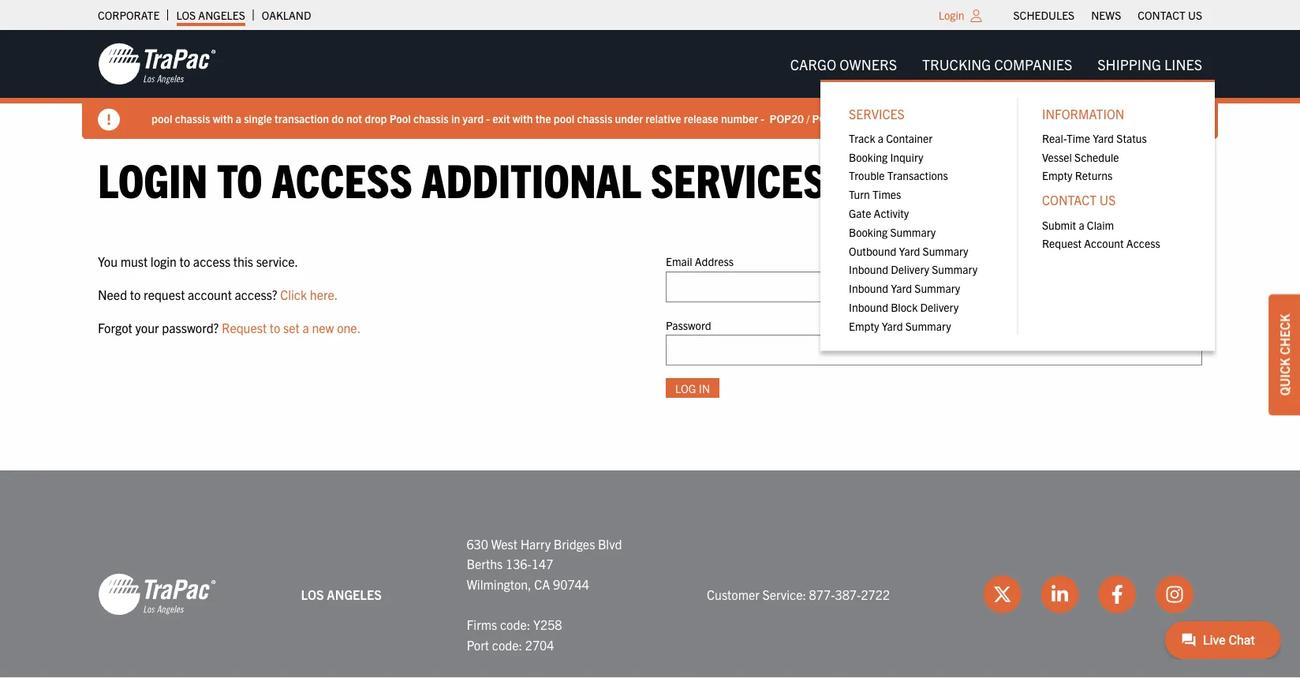Task type: locate. For each thing, give the bounding box(es) containing it.
shipping lines menu item
[[821, 48, 1216, 351]]

empty down vessel
[[1043, 168, 1073, 182]]

angeles
[[198, 8, 245, 22], [327, 586, 382, 602]]

1 vertical spatial request
[[222, 319, 267, 335]]

1 / from the left
[[807, 111, 810, 125]]

1 horizontal spatial contact us
[[1139, 8, 1203, 22]]

1 horizontal spatial /
[[850, 111, 853, 125]]

news link
[[1092, 4, 1122, 26]]

1 horizontal spatial services
[[849, 105, 905, 121]]

access down do
[[272, 149, 413, 207]]

1 vertical spatial delivery
[[921, 300, 959, 314]]

access down submit a claim link
[[1127, 236, 1161, 250]]

delivery down the outbound yard summary link
[[892, 262, 930, 276]]

menu bar containing cargo owners
[[778, 48, 1216, 351]]

bridges
[[554, 536, 596, 551]]

menu containing real-time yard status
[[1030, 128, 1200, 185]]

turn times link
[[837, 185, 1007, 203]]

request
[[1043, 236, 1082, 250], [222, 319, 267, 335]]

1 vertical spatial services
[[651, 149, 827, 207]]

menu containing submit a claim
[[1030, 215, 1200, 253]]

1 vertical spatial contact us link
[[1030, 185, 1200, 215]]

menu
[[821, 80, 1216, 351], [837, 128, 1007, 335], [1030, 128, 1200, 185], [1030, 215, 1200, 253]]

us up lines
[[1189, 8, 1203, 22]]

inquiry
[[891, 149, 924, 164]]

email address
[[666, 254, 734, 268]]

0 horizontal spatial los
[[176, 8, 196, 22]]

us
[[1189, 8, 1203, 22], [1100, 192, 1117, 208]]

email
[[666, 254, 693, 268]]

1 horizontal spatial access
[[1127, 236, 1161, 250]]

- left exit
[[487, 111, 490, 125]]

light image
[[971, 9, 983, 22]]

menu containing services
[[821, 80, 1216, 351]]

2722
[[862, 586, 891, 602]]

login down the solid icon
[[98, 149, 208, 207]]

vessel
[[1043, 149, 1073, 164]]

chassis left under
[[577, 111, 613, 125]]

empty yard summary link
[[837, 316, 1007, 335]]

submit a claim link
[[1030, 215, 1200, 234]]

0 horizontal spatial empty
[[849, 319, 880, 333]]

contact us
[[1139, 8, 1203, 22], [1043, 192, 1117, 208]]

menu bar
[[1006, 4, 1211, 26], [778, 48, 1216, 351]]

1 vertical spatial angeles
[[327, 586, 382, 602]]

1 horizontal spatial request
[[1043, 236, 1082, 250]]

empty
[[1043, 168, 1073, 182], [849, 319, 880, 333]]

summary
[[891, 225, 937, 239], [923, 243, 969, 258], [932, 262, 978, 276], [915, 281, 961, 295], [906, 319, 952, 333]]

submit a claim request account access
[[1043, 217, 1161, 250]]

services down 'number' on the top right of the page
[[651, 149, 827, 207]]

track a container booking inquiry trouble transactions turn times gate activity booking summary outbound yard summary inbound delivery summary inbound yard summary inbound block delivery empty yard summary
[[849, 131, 978, 333]]

request down access?
[[222, 319, 267, 335]]

1 vertical spatial los angeles
[[301, 586, 382, 602]]

password
[[666, 318, 712, 332]]

you must login to access this service.
[[98, 253, 298, 269]]

1 vertical spatial los angeles image
[[98, 572, 216, 616]]

services up "track"
[[849, 105, 905, 121]]

None submit
[[666, 378, 720, 398]]

login left 'light' image
[[939, 8, 965, 22]]

los angeles image inside footer
[[98, 572, 216, 616]]

2 los angeles image from the top
[[98, 572, 216, 616]]

1 horizontal spatial -
[[761, 111, 765, 125]]

companies
[[995, 55, 1073, 73]]

2 horizontal spatial chassis
[[577, 111, 613, 125]]

chassis
[[175, 111, 210, 125], [414, 111, 449, 125], [577, 111, 613, 125]]

0 vertical spatial login
[[939, 8, 965, 22]]

0 horizontal spatial /
[[807, 111, 810, 125]]

1 vertical spatial los
[[301, 586, 324, 602]]

a left claim
[[1079, 217, 1085, 232]]

quick
[[1277, 358, 1293, 396]]

your
[[135, 319, 159, 335]]

0 horizontal spatial services
[[651, 149, 827, 207]]

0 vertical spatial empty
[[1043, 168, 1073, 182]]

1 with from the left
[[213, 111, 233, 125]]

oakland link
[[262, 4, 311, 26]]

booking up trouble
[[849, 149, 888, 164]]

pop40
[[813, 111, 847, 125]]

contact us link
[[1139, 4, 1203, 26], [1030, 185, 1200, 215]]

services menu item
[[837, 98, 1007, 335]]

check
[[1277, 314, 1293, 355]]

code: up 2704
[[500, 616, 531, 632]]

0 vertical spatial los angeles image
[[98, 42, 216, 86]]

do
[[332, 111, 344, 125]]

transaction
[[275, 111, 329, 125]]

contact us down returns
[[1043, 192, 1117, 208]]

ca
[[535, 576, 551, 592]]

0 horizontal spatial chassis
[[175, 111, 210, 125]]

shipping lines
[[1098, 55, 1203, 73]]

1 vertical spatial empty
[[849, 319, 880, 333]]

login
[[151, 253, 177, 269]]

0 vertical spatial us
[[1189, 8, 1203, 22]]

0 vertical spatial contact us
[[1139, 8, 1203, 22]]

login to access additional services main content
[[82, 149, 1219, 423]]

booking up the outbound
[[849, 225, 888, 239]]

outbound
[[849, 243, 897, 258]]

0 horizontal spatial login
[[98, 149, 208, 207]]

1 vertical spatial login
[[98, 149, 208, 207]]

must
[[121, 253, 148, 269]]

us inside contact us menu item
[[1100, 192, 1117, 208]]

banner
[[0, 30, 1301, 351]]

yard down block
[[882, 319, 904, 333]]

0 horizontal spatial access
[[272, 149, 413, 207]]

contact us up lines
[[1139, 8, 1203, 22]]

90744
[[553, 576, 590, 592]]

west
[[492, 536, 518, 551]]

request down submit
[[1043, 236, 1082, 250]]

track
[[849, 131, 876, 145]]

2 - from the left
[[761, 111, 765, 125]]

delivery down inbound yard summary link
[[921, 300, 959, 314]]

services inside menu item
[[849, 105, 905, 121]]

access
[[272, 149, 413, 207], [1127, 236, 1161, 250]]

single
[[244, 111, 272, 125]]

information menu item
[[1030, 98, 1200, 185]]

a
[[236, 111, 242, 125], [879, 131, 884, 145], [1079, 217, 1085, 232], [303, 319, 309, 335]]

account
[[1085, 236, 1125, 250]]

click
[[280, 286, 307, 302]]

password?
[[162, 319, 219, 335]]

0 horizontal spatial request
[[222, 319, 267, 335]]

2704
[[526, 637, 555, 652]]

contact us link up lines
[[1139, 4, 1203, 26]]

/ left pop45
[[850, 111, 853, 125]]

1 vertical spatial booking
[[849, 225, 888, 239]]

footer
[[0, 471, 1301, 678]]

request for request to set a new one.
[[222, 319, 267, 335]]

1 pool from the left
[[152, 111, 172, 125]]

login to access additional services
[[98, 149, 827, 207]]

delivery
[[892, 262, 930, 276], [921, 300, 959, 314]]

a left single
[[236, 111, 242, 125]]

0 horizontal spatial -
[[487, 111, 490, 125]]

with left single
[[213, 111, 233, 125]]

new
[[312, 319, 334, 335]]

0 horizontal spatial contact us
[[1043, 192, 1117, 208]]

firms code:  y258 port code:  2704
[[467, 616, 563, 652]]

pop45
[[855, 111, 890, 125]]

yard
[[1094, 131, 1115, 145], [900, 243, 921, 258], [892, 281, 913, 295], [882, 319, 904, 333]]

1 los angeles image from the top
[[98, 42, 216, 86]]

1 - from the left
[[487, 111, 490, 125]]

0 horizontal spatial with
[[213, 111, 233, 125]]

login inside main content
[[98, 149, 208, 207]]

need
[[98, 286, 127, 302]]

1 horizontal spatial los
[[301, 586, 324, 602]]

1 horizontal spatial with
[[513, 111, 533, 125]]

0 horizontal spatial contact
[[1043, 192, 1097, 208]]

block
[[892, 300, 918, 314]]

schedule
[[1075, 149, 1120, 164]]

pool
[[152, 111, 172, 125], [554, 111, 575, 125]]

0 vertical spatial los
[[176, 8, 196, 22]]

1 horizontal spatial empty
[[1043, 168, 1073, 182]]

with left the "the"
[[513, 111, 533, 125]]

0 vertical spatial access
[[272, 149, 413, 207]]

0 vertical spatial inbound
[[849, 262, 889, 276]]

chassis left in
[[414, 111, 449, 125]]

0 vertical spatial services
[[849, 105, 905, 121]]

contact us link up claim
[[1030, 185, 1200, 215]]

1 horizontal spatial us
[[1189, 8, 1203, 22]]

not
[[346, 111, 362, 125]]

in
[[451, 111, 460, 125]]

with
[[213, 111, 233, 125], [513, 111, 533, 125]]

los angeles image inside "banner"
[[98, 42, 216, 86]]

los angeles image
[[98, 42, 216, 86], [98, 572, 216, 616]]

pool right the "the"
[[554, 111, 575, 125]]

trouble transactions link
[[837, 166, 1007, 185]]

0 vertical spatial contact
[[1139, 8, 1186, 22]]

a right set
[[303, 319, 309, 335]]

yard inside real-time yard status vessel schedule empty returns
[[1094, 131, 1115, 145]]

2 vertical spatial inbound
[[849, 300, 889, 314]]

2 booking from the top
[[849, 225, 888, 239]]

2 pool from the left
[[554, 111, 575, 125]]

0 horizontal spatial angeles
[[198, 8, 245, 22]]

1 horizontal spatial los angeles
[[301, 586, 382, 602]]

147
[[532, 556, 554, 572]]

to right need
[[130, 286, 141, 302]]

the
[[536, 111, 552, 125]]

cargo owners link
[[778, 48, 910, 80]]

menu bar containing schedules
[[1006, 4, 1211, 26]]

additional
[[422, 149, 642, 207]]

schedules
[[1014, 8, 1075, 22]]

solid image
[[98, 109, 120, 131]]

contact us inside contact us link
[[1043, 192, 1117, 208]]

los inside footer
[[301, 586, 324, 602]]

los angeles link
[[176, 4, 245, 26]]

1 vertical spatial contact us
[[1043, 192, 1117, 208]]

contact up submit
[[1043, 192, 1097, 208]]

inbound yard summary link
[[837, 279, 1007, 297]]

menu for information
[[1030, 128, 1200, 185]]

/ right pop20
[[807, 111, 810, 125]]

3 inbound from the top
[[849, 300, 889, 314]]

1 vertical spatial menu bar
[[778, 48, 1216, 351]]

pool right the solid icon
[[152, 111, 172, 125]]

summary down inbound delivery summary link
[[915, 281, 961, 295]]

gate activity link
[[837, 203, 1007, 222]]

shipping
[[1098, 55, 1162, 73]]

to left set
[[270, 319, 281, 335]]

yard up schedule
[[1094, 131, 1115, 145]]

1 vertical spatial contact
[[1043, 192, 1097, 208]]

us down empty returns link
[[1100, 192, 1117, 208]]

1 vertical spatial access
[[1127, 236, 1161, 250]]

corporate link
[[98, 4, 160, 26]]

0 horizontal spatial pool
[[152, 111, 172, 125]]

chassis left single
[[175, 111, 210, 125]]

services inside main content
[[651, 149, 827, 207]]

1 vertical spatial code:
[[492, 637, 523, 652]]

1 horizontal spatial login
[[939, 8, 965, 22]]

code: right port
[[492, 637, 523, 652]]

0 vertical spatial menu bar
[[1006, 4, 1211, 26]]

los
[[176, 8, 196, 22], [301, 586, 324, 602]]

empty down inbound block delivery link
[[849, 319, 880, 333]]

Password password field
[[666, 335, 1203, 365]]

1 vertical spatial inbound
[[849, 281, 889, 295]]

menu containing track a container
[[837, 128, 1007, 335]]

request inside the 'login to access additional services' main content
[[222, 319, 267, 335]]

0 vertical spatial request
[[1043, 236, 1082, 250]]

1 vertical spatial us
[[1100, 192, 1117, 208]]

contact inside menu item
[[1043, 192, 1097, 208]]

- right 'number' on the top right of the page
[[761, 111, 765, 125]]

1 horizontal spatial pool
[[554, 111, 575, 125]]

a right "track"
[[879, 131, 884, 145]]

contact up shipping lines
[[1139, 8, 1186, 22]]

contact us for bottommost contact us link
[[1043, 192, 1117, 208]]

0 horizontal spatial us
[[1100, 192, 1117, 208]]

0 vertical spatial los angeles
[[176, 8, 245, 22]]

1 horizontal spatial chassis
[[414, 111, 449, 125]]

login for login "link"
[[939, 8, 965, 22]]

0 vertical spatial booking
[[849, 149, 888, 164]]

request inside submit a claim request account access
[[1043, 236, 1082, 250]]

harry
[[521, 536, 551, 551]]



Task type: describe. For each thing, give the bounding box(es) containing it.
this
[[234, 253, 253, 269]]

0 vertical spatial code:
[[500, 616, 531, 632]]

136-
[[506, 556, 532, 572]]

service:
[[763, 586, 807, 602]]

login link
[[939, 8, 965, 22]]

one.
[[337, 319, 361, 335]]

booking summary link
[[837, 222, 1007, 241]]

request
[[144, 286, 185, 302]]

0 vertical spatial contact us link
[[1139, 4, 1203, 26]]

2 chassis from the left
[[414, 111, 449, 125]]

banner containing cargo owners
[[0, 30, 1301, 351]]

1 booking from the top
[[849, 149, 888, 164]]

exit
[[493, 111, 510, 125]]

vessel schedule link
[[1030, 147, 1200, 166]]

oakland
[[262, 8, 311, 22]]

los inside the 'los angeles' link
[[176, 8, 196, 22]]

access inside main content
[[272, 149, 413, 207]]

0 vertical spatial delivery
[[892, 262, 930, 276]]

summary up inbound yard summary link
[[932, 262, 978, 276]]

cargo owners
[[791, 55, 898, 73]]

owners
[[840, 55, 898, 73]]

summary down inbound block delivery link
[[906, 319, 952, 333]]

shipping lines link
[[1086, 48, 1216, 80]]

summary up inbound delivery summary link
[[923, 243, 969, 258]]

empty inside track a container booking inquiry trouble transactions turn times gate activity booking summary outbound yard summary inbound delivery summary inbound yard summary inbound block delivery empty yard summary
[[849, 319, 880, 333]]

login for login to access additional services
[[98, 149, 208, 207]]

set
[[283, 319, 300, 335]]

access inside submit a claim request account access
[[1127, 236, 1161, 250]]

trucking companies
[[923, 55, 1073, 73]]

1 inbound from the top
[[849, 262, 889, 276]]

real-time yard status link
[[1030, 128, 1200, 147]]

us for bottommost contact us link
[[1100, 192, 1117, 208]]

services link
[[837, 98, 1007, 128]]

a inside main content
[[303, 319, 309, 335]]

3 chassis from the left
[[577, 111, 613, 125]]

container
[[887, 131, 933, 145]]

forgot
[[98, 319, 132, 335]]

quick check link
[[1269, 294, 1301, 416]]

time
[[1067, 131, 1091, 145]]

us for the topmost contact us link
[[1189, 8, 1203, 22]]

footer containing 630 west harry bridges blvd
[[0, 471, 1301, 678]]

menu for contact us
[[1030, 215, 1200, 253]]

empty inside real-time yard status vessel schedule empty returns
[[1043, 168, 1073, 182]]

summary down gate activity link
[[891, 225, 937, 239]]

contact us menu item
[[1030, 185, 1200, 253]]

access?
[[235, 286, 277, 302]]

630
[[467, 536, 489, 551]]

none submit inside the 'login to access additional services' main content
[[666, 378, 720, 398]]

inbound delivery summary link
[[837, 260, 1007, 279]]

status
[[1117, 131, 1148, 145]]

claim
[[1088, 217, 1115, 232]]

information
[[1043, 105, 1125, 121]]

los angeles image for "banner" containing cargo owners
[[98, 42, 216, 86]]

times
[[873, 187, 902, 201]]

los angeles image for footer at the bottom of page containing 630 west harry bridges blvd
[[98, 572, 216, 616]]

news
[[1092, 8, 1122, 22]]

pop20
[[770, 111, 804, 125]]

a inside submit a claim request account access
[[1079, 217, 1085, 232]]

trouble
[[849, 168, 885, 182]]

Email Address text field
[[666, 271, 1203, 302]]

request account access link
[[1030, 234, 1200, 253]]

request for request account access
[[1043, 236, 1082, 250]]

1 chassis from the left
[[175, 111, 210, 125]]

outbound yard summary link
[[837, 241, 1007, 260]]

to down single
[[217, 149, 263, 207]]

menu for services
[[837, 128, 1007, 335]]

port
[[467, 637, 490, 652]]

lines
[[1165, 55, 1203, 73]]

wilmington,
[[467, 576, 532, 592]]

menu bar inside "banner"
[[778, 48, 1216, 351]]

transactions
[[888, 168, 949, 182]]

information link
[[1030, 98, 1200, 128]]

y258
[[534, 616, 563, 632]]

a inside track a container booking inquiry trouble transactions turn times gate activity booking summary outbound yard summary inbound delivery summary inbound yard summary inbound block delivery empty yard summary
[[879, 131, 884, 145]]

release
[[684, 111, 719, 125]]

number
[[722, 111, 759, 125]]

contact us for the topmost contact us link
[[1139, 8, 1203, 22]]

access
[[193, 253, 231, 269]]

yard up block
[[892, 281, 913, 295]]

0 vertical spatial angeles
[[198, 8, 245, 22]]

387-
[[836, 586, 862, 602]]

returns
[[1076, 168, 1113, 182]]

turn
[[849, 187, 871, 201]]

pool chassis with a single transaction  do not drop pool chassis in yard -  exit with the pool chassis under relative release number -  pop20 / pop40 / pop45
[[152, 111, 890, 125]]

to right login
[[180, 253, 190, 269]]

activity
[[874, 206, 910, 220]]

quick check
[[1277, 314, 1293, 396]]

2 inbound from the top
[[849, 281, 889, 295]]

trucking companies link
[[910, 48, 1086, 80]]

forgot your password? request to set a new one.
[[98, 319, 361, 335]]

click here. link
[[280, 286, 338, 302]]

2 with from the left
[[513, 111, 533, 125]]

berths
[[467, 556, 503, 572]]

real-time yard status vessel schedule empty returns
[[1043, 131, 1148, 182]]

1 horizontal spatial angeles
[[327, 586, 382, 602]]

1 horizontal spatial contact
[[1139, 8, 1186, 22]]

2 / from the left
[[850, 111, 853, 125]]

service.
[[256, 253, 298, 269]]

pool
[[390, 111, 411, 125]]

menu for shipping lines
[[821, 80, 1216, 351]]

track a container link
[[837, 128, 1007, 147]]

you
[[98, 253, 118, 269]]

here.
[[310, 286, 338, 302]]

customer
[[707, 586, 760, 602]]

need to request account access? click here.
[[98, 286, 338, 302]]

trucking
[[923, 55, 992, 73]]

yard down booking summary link
[[900, 243, 921, 258]]

yard
[[463, 111, 484, 125]]

gate
[[849, 206, 872, 220]]

booking inquiry link
[[837, 147, 1007, 166]]

0 horizontal spatial los angeles
[[176, 8, 245, 22]]

corporate
[[98, 8, 160, 22]]

under
[[615, 111, 643, 125]]



Task type: vqa. For each thing, say whether or not it's contained in the screenshot.
bottom MORE
no



